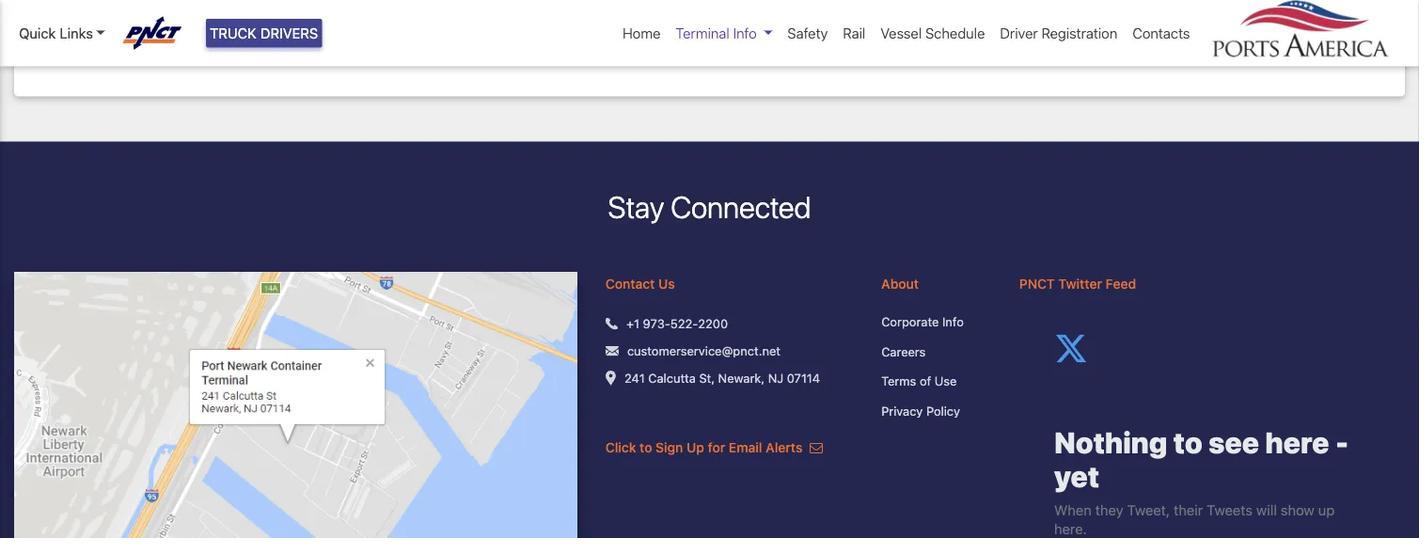 Task type: locate. For each thing, give the bounding box(es) containing it.
contacts link
[[1126, 15, 1198, 51]]

0 horizontal spatial info
[[733, 25, 757, 41]]

click to sign up for email alerts link
[[606, 439, 823, 455]]

customerservice@pnct.net
[[628, 343, 781, 358]]

click
[[606, 439, 637, 455]]

up
[[687, 439, 705, 455]]

vessel schedule
[[881, 25, 986, 41]]

envelope o image
[[810, 441, 823, 454]]

1 horizontal spatial info
[[943, 315, 964, 329]]

monday - friday
[[113, 7, 214, 23]]

contact us
[[606, 276, 675, 292]]

contact
[[606, 276, 655, 292]]

privacy policy link
[[882, 402, 992, 420]]

email
[[729, 439, 763, 455]]

info right terminal
[[733, 25, 757, 41]]

241
[[625, 371, 645, 385]]

click to sign up for email alerts
[[606, 439, 806, 455]]

info up careers link
[[943, 315, 964, 329]]

stay connected
[[608, 189, 811, 224]]

+1
[[627, 316, 640, 330]]

privacy policy
[[882, 404, 961, 418]]

vessel
[[881, 25, 922, 41]]

quick
[[19, 25, 56, 41]]

0 vertical spatial info
[[733, 25, 757, 41]]

522-
[[671, 316, 699, 330]]

careers
[[882, 344, 926, 358]]

rail link
[[836, 15, 873, 51]]

terms of use
[[882, 374, 957, 388]]

quick links link
[[19, 23, 105, 44]]

twitter
[[1059, 276, 1103, 292]]

corporate info link
[[882, 313, 992, 331]]

safety link
[[780, 15, 836, 51]]

schedule
[[926, 25, 986, 41]]

driver
[[1001, 25, 1039, 41]]

careers link
[[882, 342, 992, 361]]

corporate info
[[882, 315, 964, 329]]

monday
[[113, 7, 163, 23]]

nj
[[768, 371, 784, 385]]

quick links
[[19, 25, 93, 41]]

drivers
[[260, 25, 318, 41]]

2200
[[699, 316, 728, 330]]

corporate
[[882, 315, 939, 329]]

contacts
[[1133, 25, 1191, 41]]

info
[[733, 25, 757, 41], [943, 315, 964, 329]]

pnct twitter feed
[[1020, 276, 1137, 292]]

truck drivers link
[[206, 19, 322, 47]]

home
[[623, 25, 661, 41]]

use
[[935, 374, 957, 388]]

truck drivers
[[210, 25, 318, 41]]

1 vertical spatial info
[[943, 315, 964, 329]]

links
[[60, 25, 93, 41]]



Task type: vqa. For each thing, say whether or not it's contained in the screenshot.
the bottommost the away
no



Task type: describe. For each thing, give the bounding box(es) containing it.
us
[[659, 276, 675, 292]]

sign
[[656, 439, 684, 455]]

terms
[[882, 374, 917, 388]]

alerts
[[766, 439, 803, 455]]

info for terminal info
[[733, 25, 757, 41]]

registration
[[1042, 25, 1118, 41]]

about
[[882, 276, 919, 292]]

privacy
[[882, 404, 923, 418]]

driver registration
[[1001, 25, 1118, 41]]

241 calcutta st, newark, nj 07114 link
[[625, 369, 821, 387]]

of
[[920, 374, 932, 388]]

241 calcutta st, newark, nj 07114
[[625, 371, 821, 385]]

+1 973-522-2200
[[627, 316, 728, 330]]

rail
[[843, 25, 866, 41]]

policy
[[927, 404, 961, 418]]

pnct
[[1020, 276, 1056, 292]]

stay
[[608, 189, 665, 224]]

feed
[[1106, 276, 1137, 292]]

driver registration link
[[993, 15, 1126, 51]]

safety
[[788, 25, 828, 41]]

973-
[[643, 316, 671, 330]]

for
[[708, 439, 726, 455]]

st,
[[700, 371, 715, 385]]

terminal info link
[[668, 15, 780, 51]]

info for corporate info
[[943, 315, 964, 329]]

terminal
[[676, 25, 730, 41]]

calcutta
[[649, 371, 696, 385]]

to
[[640, 439, 653, 455]]

+1 973-522-2200 link
[[627, 314, 728, 333]]

friday
[[176, 7, 214, 23]]

customerservice@pnct.net link
[[628, 342, 781, 360]]

home link
[[615, 15, 668, 51]]

truck
[[210, 25, 257, 41]]

vessel schedule link
[[873, 15, 993, 51]]

-
[[166, 7, 172, 23]]

terms of use link
[[882, 372, 992, 390]]

connected
[[671, 189, 811, 224]]

terminal info
[[676, 25, 757, 41]]

newark,
[[719, 371, 765, 385]]

07114
[[787, 371, 821, 385]]



